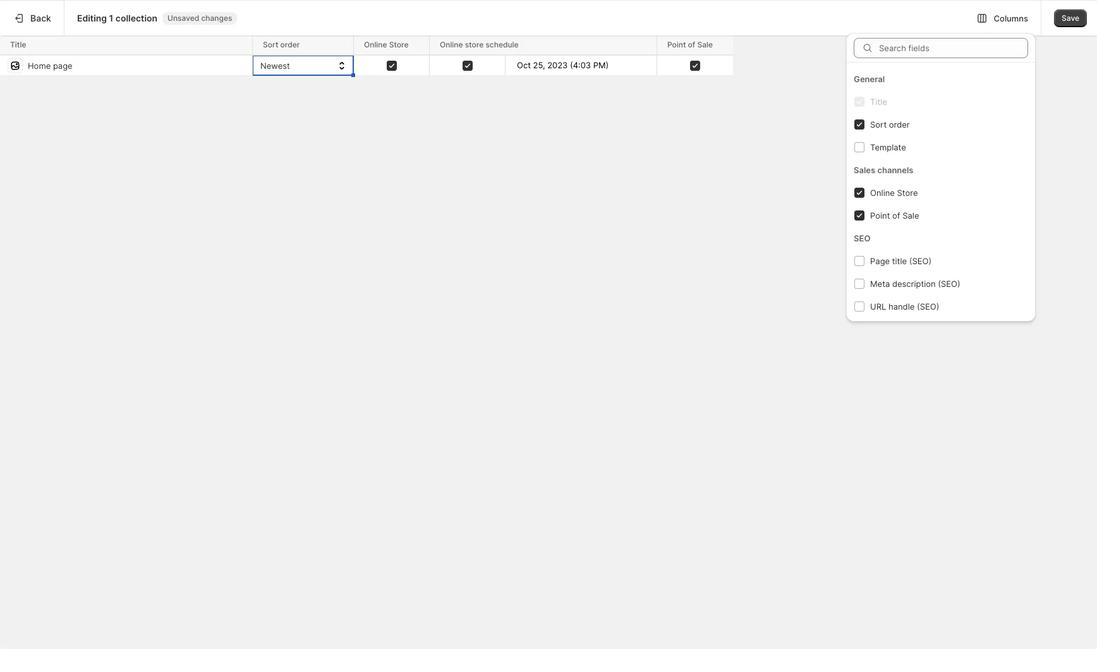 Task type: vqa. For each thing, say whether or not it's contained in the screenshot.
'Plan'
no



Task type: describe. For each thing, give the bounding box(es) containing it.
general
[[854, 74, 885, 84]]

channels
[[878, 165, 914, 175]]

columns
[[994, 13, 1028, 23]]

home
[[30, 49, 53, 59]]

Search fields text field
[[879, 38, 1028, 58]]

point inside column header
[[667, 40, 686, 49]]

sort inside button
[[870, 119, 887, 129]]

sales channels
[[854, 165, 914, 175]]

online for "online store schedule" column header
[[440, 40, 463, 49]]

meta description (seo)
[[870, 278, 960, 289]]

editing 1 collection
[[77, 12, 157, 23]]

sort order button
[[854, 113, 1028, 136]]

template button
[[854, 136, 1028, 158]]

shopify image
[[25, 13, 65, 26]]

template
[[870, 142, 906, 152]]

page title (seo) button
[[854, 249, 1028, 272]]

(seo) for page title (seo)
[[909, 256, 932, 266]]

online store schedule column header
[[430, 35, 659, 56]]

of inside column header
[[688, 40, 695, 49]]

unsaved
[[168, 13, 199, 23]]

online store inside the online store button
[[870, 187, 918, 198]]

sort order inside sort order column header
[[263, 40, 300, 49]]

(seo) for meta description (seo)
[[938, 278, 960, 289]]

back
[[30, 12, 51, 23]]

save
[[1062, 13, 1080, 22]]

row containing title
[[0, 35, 736, 56]]

order inside sort order column header
[[280, 40, 300, 49]]

title
[[892, 256, 907, 266]]

seo
[[854, 233, 871, 243]]

store inside column header
[[389, 40, 409, 49]]

title column header
[[0, 35, 255, 56]]

of inside button
[[892, 210, 900, 220]]

save button
[[1054, 9, 1087, 27]]

sort order inside the sort order button
[[870, 119, 910, 129]]

1
[[109, 12, 113, 23]]

url handle (seo) button
[[854, 295, 1028, 318]]

sale inside column header
[[697, 40, 713, 49]]

page title (seo)
[[870, 256, 932, 266]]

title inside button
[[870, 96, 887, 106]]

point inside button
[[870, 210, 890, 220]]

online store schedule
[[440, 40, 519, 49]]

url
[[870, 301, 886, 311]]

online for online store column header
[[364, 40, 387, 49]]



Task type: locate. For each thing, give the bounding box(es) containing it.
0 vertical spatial sale
[[697, 40, 713, 49]]

1 vertical spatial sort
[[870, 119, 887, 129]]

1 vertical spatial online store
[[870, 187, 918, 198]]

(seo) down meta description (seo)
[[917, 301, 939, 311]]

1 horizontal spatial sale
[[903, 210, 919, 220]]

2 horizontal spatial online
[[870, 187, 895, 198]]

sales
[[854, 165, 876, 175]]

columns button
[[970, 7, 1036, 29]]

sale inside button
[[903, 210, 919, 220]]

sale
[[697, 40, 713, 49], [903, 210, 919, 220]]

editing 1 collection grid
[[0, 35, 736, 77]]

order up "newest"
[[280, 40, 300, 49]]

point of sale inside button
[[870, 210, 919, 220]]

(seo)
[[909, 256, 932, 266], [938, 278, 960, 289], [917, 301, 939, 311]]

online store button
[[854, 181, 1028, 204]]

0 vertical spatial online store
[[364, 40, 409, 49]]

point
[[667, 40, 686, 49], [870, 210, 890, 220]]

changes
[[201, 13, 232, 23]]

(seo) right the title
[[909, 256, 932, 266]]

url handle (seo)
[[870, 301, 939, 311]]

home link
[[8, 46, 144, 63]]

store
[[389, 40, 409, 49], [897, 187, 918, 198]]

editing
[[77, 12, 107, 23]]

0 vertical spatial point of sale
[[667, 40, 713, 49]]

store
[[465, 40, 484, 49]]

order inside the sort order button
[[889, 119, 910, 129]]

schedule
[[486, 40, 519, 49]]

1 horizontal spatial online store
[[870, 187, 918, 198]]

unsaved changes
[[168, 13, 232, 23]]

0 vertical spatial sort
[[263, 40, 278, 49]]

online store inside online store column header
[[364, 40, 409, 49]]

online left store
[[440, 40, 463, 49]]

sort order
[[263, 40, 300, 49], [870, 119, 910, 129]]

store inside button
[[897, 187, 918, 198]]

meta description (seo) button
[[854, 272, 1028, 295]]

1 horizontal spatial online
[[440, 40, 463, 49]]

online store down the channels
[[870, 187, 918, 198]]

collection
[[116, 12, 157, 23]]

1 vertical spatial (seo)
[[938, 278, 960, 289]]

title button
[[854, 90, 1028, 113]]

title inside column header
[[10, 40, 26, 49]]

1 horizontal spatial order
[[889, 119, 910, 129]]

newest
[[260, 60, 290, 70]]

0 vertical spatial sort order
[[263, 40, 300, 49]]

online
[[364, 40, 387, 49], [440, 40, 463, 49], [870, 187, 895, 198]]

online store column header
[[354, 35, 432, 56]]

title
[[10, 40, 26, 49], [870, 96, 887, 106]]

description
[[892, 278, 936, 289]]

of
[[688, 40, 695, 49], [892, 210, 900, 220]]

0 horizontal spatial point of sale
[[667, 40, 713, 49]]

(seo) up url handle (seo) button
[[938, 278, 960, 289]]

1 horizontal spatial of
[[892, 210, 900, 220]]

back link
[[0, 1, 64, 35]]

sort up template
[[870, 119, 887, 129]]

(seo) for url handle (seo)
[[917, 301, 939, 311]]

0 horizontal spatial sale
[[697, 40, 713, 49]]

online inside button
[[870, 187, 895, 198]]

online store up 'newest' row
[[364, 40, 409, 49]]

1 vertical spatial sale
[[903, 210, 919, 220]]

store down the channels
[[897, 187, 918, 198]]

1 vertical spatial of
[[892, 210, 900, 220]]

0 horizontal spatial title
[[10, 40, 26, 49]]

0 vertical spatial store
[[389, 40, 409, 49]]

0 horizontal spatial point
[[667, 40, 686, 49]]

online store
[[364, 40, 409, 49], [870, 187, 918, 198]]

title down general
[[870, 96, 887, 106]]

sort inside sort order column header
[[263, 40, 278, 49]]

online down sales channels
[[870, 187, 895, 198]]

0 horizontal spatial online store
[[364, 40, 409, 49]]

row
[[0, 35, 736, 56]]

meta
[[870, 278, 890, 289]]

handle
[[889, 301, 915, 311]]

newest row
[[0, 55, 733, 77]]

0 horizontal spatial online
[[364, 40, 387, 49]]

0 vertical spatial point
[[667, 40, 686, 49]]

point of sale button
[[854, 204, 1028, 227]]

1 horizontal spatial title
[[870, 96, 887, 106]]

point of sale
[[667, 40, 713, 49], [870, 210, 919, 220]]

sort order column header
[[253, 35, 356, 56]]

0 horizontal spatial store
[[389, 40, 409, 49]]

sort order up "newest"
[[263, 40, 300, 49]]

1 vertical spatial point
[[870, 210, 890, 220]]

2 vertical spatial (seo)
[[917, 301, 939, 311]]

0 vertical spatial (seo)
[[909, 256, 932, 266]]

0 vertical spatial title
[[10, 40, 26, 49]]

0 horizontal spatial sort
[[263, 40, 278, 49]]

store up 'newest' row
[[389, 40, 409, 49]]

1 horizontal spatial sort
[[870, 119, 887, 129]]

sort up "newest"
[[263, 40, 278, 49]]

1 horizontal spatial point
[[870, 210, 890, 220]]

1 vertical spatial point of sale
[[870, 210, 919, 220]]

0 vertical spatial of
[[688, 40, 695, 49]]

page
[[870, 256, 890, 266]]

1 vertical spatial sort order
[[870, 119, 910, 129]]

1 vertical spatial title
[[870, 96, 887, 106]]

0 vertical spatial order
[[280, 40, 300, 49]]

order up template
[[889, 119, 910, 129]]

0 horizontal spatial of
[[688, 40, 695, 49]]

title left home
[[10, 40, 26, 49]]

1 vertical spatial order
[[889, 119, 910, 129]]

point of sale inside column header
[[667, 40, 713, 49]]

point of sale column header
[[657, 35, 736, 56]]

1 horizontal spatial sort order
[[870, 119, 910, 129]]

order
[[280, 40, 300, 49], [889, 119, 910, 129]]

online up 'newest' row
[[364, 40, 387, 49]]

sort order up template
[[870, 119, 910, 129]]

1 vertical spatial store
[[897, 187, 918, 198]]

0 horizontal spatial sort order
[[263, 40, 300, 49]]

1 horizontal spatial store
[[897, 187, 918, 198]]

sort
[[263, 40, 278, 49], [870, 119, 887, 129]]

0 horizontal spatial order
[[280, 40, 300, 49]]

1 horizontal spatial point of sale
[[870, 210, 919, 220]]



